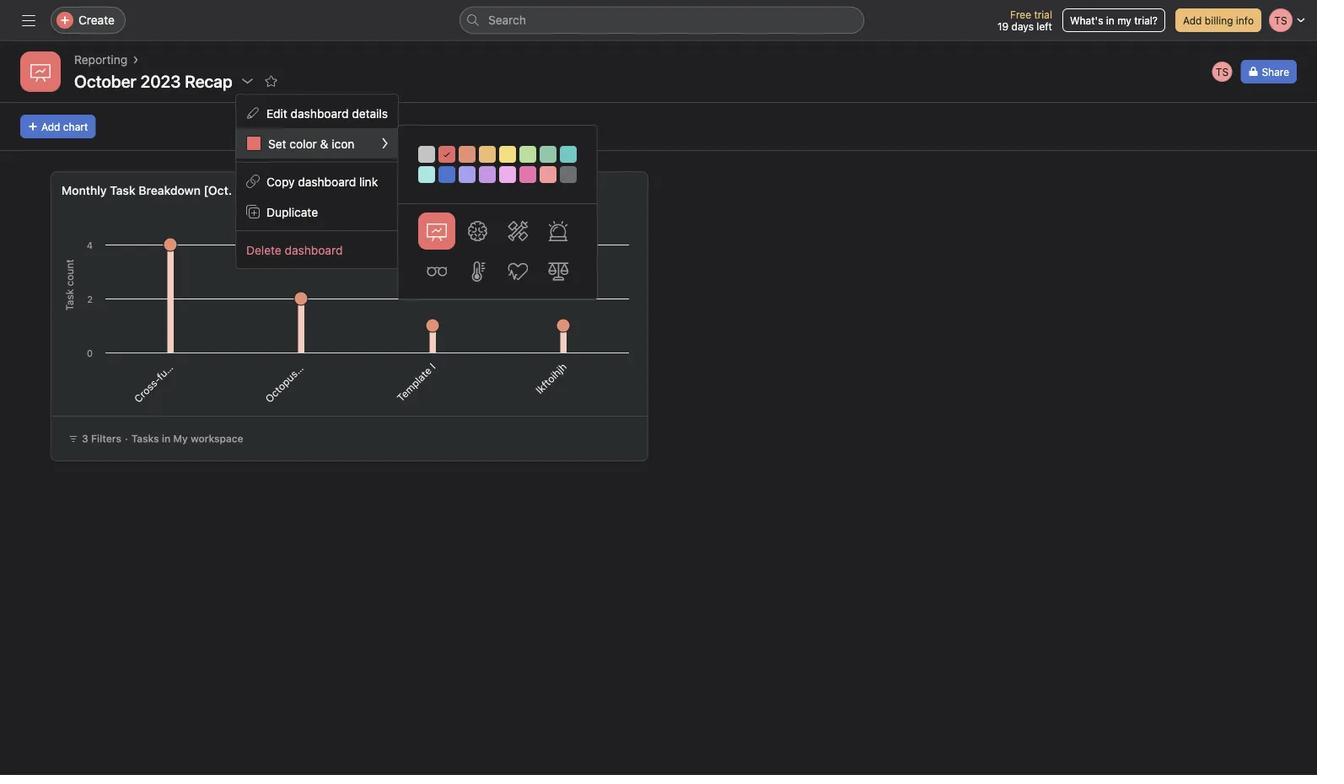 Task type: describe. For each thing, give the bounding box(es) containing it.
octopus specimen
[[263, 333, 335, 405]]

delete dashboard link
[[236, 235, 398, 265]]

chart
[[63, 121, 88, 132]]

set
[[268, 136, 286, 150]]

tasks in my workspace
[[131, 433, 243, 445]]

create button
[[51, 7, 126, 34]]

3 filters
[[82, 433, 121, 445]]

brain image
[[467, 221, 488, 241]]

copy dashboard link
[[267, 174, 378, 188]]

icon
[[332, 136, 355, 150]]

info
[[1237, 14, 1255, 26]]

2 vertical spatial dashboard
[[285, 243, 343, 257]]

reporting link
[[74, 51, 127, 69]]

add billing info button
[[1176, 8, 1262, 32]]

show options image
[[241, 74, 255, 88]]

days
[[1012, 20, 1034, 32]]

what's in my trial?
[[1071, 14, 1158, 26]]

details
[[352, 106, 388, 120]]

more actions image
[[618, 188, 632, 202]]

dashboard for link
[[298, 174, 356, 188]]

copy dashboard link link
[[236, 166, 398, 197]]

workspace
[[191, 433, 243, 445]]

trial
[[1035, 8, 1053, 20]]

lkftoihjh
[[534, 361, 569, 396]]

temperature image
[[467, 262, 488, 282]]

search button
[[460, 7, 865, 34]]

crystal ball image
[[548, 221, 569, 241]]

billing
[[1205, 14, 1234, 26]]

edit dashboard details link
[[236, 98, 398, 128]]

what's in my trial? button
[[1063, 8, 1166, 32]]

search
[[489, 13, 526, 27]]

add chart
[[41, 121, 88, 132]]

edit
[[267, 106, 288, 120]]

add to starred image
[[265, 74, 278, 88]]

&
[[320, 136, 329, 150]]

free
[[1011, 8, 1032, 20]]

tasks
[[131, 433, 159, 445]]

health image
[[508, 262, 528, 282]]

octopus
[[263, 368, 300, 405]]

filters
[[91, 433, 121, 445]]

add billing info
[[1184, 14, 1255, 26]]

trial?
[[1135, 14, 1158, 26]]

add for add chart
[[41, 121, 60, 132]]

add for add billing info
[[1184, 14, 1203, 26]]

template
[[395, 365, 434, 404]]

what's
[[1071, 14, 1104, 26]]

free trial 19 days left
[[998, 8, 1053, 32]]

ts button
[[1211, 60, 1235, 84]]

glasses image
[[427, 262, 447, 282]]

color
[[290, 136, 317, 150]]

19
[[998, 20, 1009, 32]]

share
[[1263, 66, 1290, 78]]

in for my
[[1107, 14, 1115, 26]]

share button
[[1241, 60, 1298, 84]]

ts
[[1216, 66, 1229, 78]]



Task type: vqa. For each thing, say whether or not it's contained in the screenshot.
the bottommost Add
yes



Task type: locate. For each thing, give the bounding box(es) containing it.
dashboard down duplicate link
[[285, 243, 343, 257]]

add chart button
[[20, 115, 96, 138]]

october 2023 recap
[[74, 71, 233, 91]]

my
[[1118, 14, 1132, 26]]

task
[[110, 184, 136, 197]]

delete
[[246, 243, 282, 257]]

monthly
[[62, 184, 107, 197]]

copy
[[267, 174, 295, 188]]

monthly task breakdown [oct. 2023]
[[62, 184, 269, 197]]

create
[[78, 13, 115, 27]]

dashboard up the set color & icon link
[[291, 106, 349, 120]]

dashboard for details
[[291, 106, 349, 120]]

dashboard up duplicate link
[[298, 174, 356, 188]]

reporting
[[74, 53, 127, 67]]

balance image
[[548, 262, 569, 282]]

edit dashboard details
[[267, 106, 388, 120]]

add left the chart
[[41, 121, 60, 132]]

i
[[428, 361, 438, 371]]

set color & icon
[[268, 136, 355, 150]]

my
[[173, 433, 188, 445]]

in left my
[[162, 433, 171, 445]]

in for my
[[162, 433, 171, 445]]

0 horizontal spatial in
[[162, 433, 171, 445]]

3
[[82, 433, 88, 445]]

1 horizontal spatial add
[[1184, 14, 1203, 26]]

add inside "button"
[[41, 121, 60, 132]]

report image
[[30, 62, 51, 82]]

1 vertical spatial add
[[41, 121, 60, 132]]

in inside button
[[1107, 14, 1115, 26]]

[oct. 2023]
[[204, 184, 269, 197]]

in left the my
[[1107, 14, 1115, 26]]

add inside button
[[1184, 14, 1203, 26]]

breakdown
[[139, 184, 201, 197]]

duplicate
[[267, 205, 318, 219]]

search list box
[[460, 7, 865, 34]]

0 vertical spatial in
[[1107, 14, 1115, 26]]

link
[[359, 174, 378, 188]]

0 vertical spatial add
[[1184, 14, 1203, 26]]

specimen
[[294, 333, 335, 374]]

expand sidebar image
[[22, 13, 35, 27]]

2023 recap
[[140, 71, 233, 91]]

edit chart image
[[595, 188, 608, 202]]

set color & icon link
[[236, 128, 398, 159]]

dashboard
[[291, 106, 349, 120], [298, 174, 356, 188], [285, 243, 343, 257]]

duplicate link
[[236, 197, 398, 227]]

0 vertical spatial dashboard
[[291, 106, 349, 120]]

1 horizontal spatial in
[[1107, 14, 1115, 26]]

in
[[1107, 14, 1115, 26], [162, 433, 171, 445]]

1 vertical spatial in
[[162, 433, 171, 445]]

delete dashboard
[[246, 243, 343, 257]]

add
[[1184, 14, 1203, 26], [41, 121, 60, 132]]

template i
[[395, 361, 438, 404]]

add left billing
[[1184, 14, 1203, 26]]

1 vertical spatial dashboard
[[298, 174, 356, 188]]

satellite image
[[508, 221, 528, 241]]

left
[[1037, 20, 1053, 32]]

0 horizontal spatial add
[[41, 121, 60, 132]]

report image
[[427, 221, 447, 241]]

october
[[74, 71, 137, 91]]



